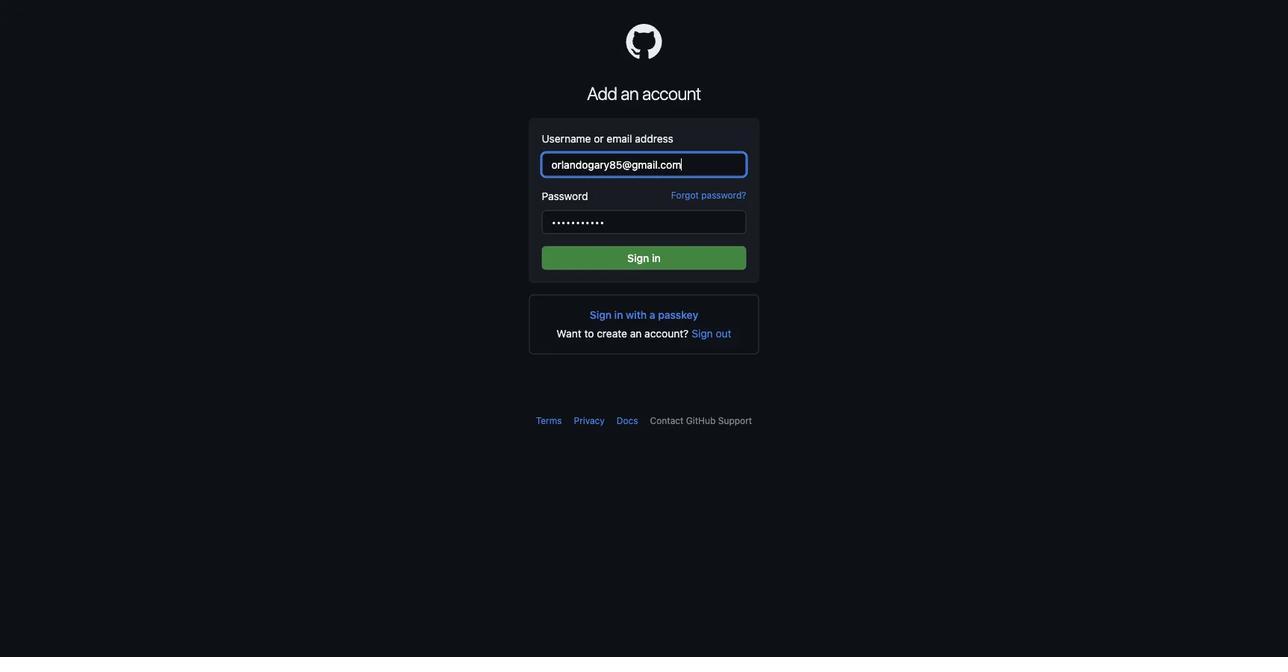 Task type: locate. For each thing, give the bounding box(es) containing it.
None submit
[[542, 246, 747, 270], [692, 326, 732, 342], [542, 246, 747, 270], [692, 326, 732, 342]]

want
[[557, 328, 582, 340]]

username or email address
[[542, 133, 674, 145]]

forgot password?
[[671, 190, 747, 201]]

github
[[686, 416, 716, 426]]

Username or email address text field
[[542, 153, 747, 177]]

email
[[607, 133, 632, 145]]

with
[[626, 309, 647, 321]]

want to create an account?
[[557, 328, 689, 340]]

to
[[585, 328, 594, 340]]

an down with
[[630, 328, 642, 340]]

an
[[621, 83, 639, 103], [630, 328, 642, 340]]

add
[[587, 83, 617, 103]]

forgot password? link
[[671, 189, 747, 202]]

privacy link
[[574, 416, 605, 426]]

add an account
[[587, 83, 701, 103]]

terms
[[536, 416, 562, 426]]

password?
[[702, 190, 747, 201]]

an right add
[[621, 83, 639, 103]]

password
[[542, 190, 588, 202]]

account?
[[645, 328, 689, 340]]

account
[[642, 83, 701, 103]]

in
[[615, 309, 623, 321]]

sign in with a passkey button
[[590, 308, 699, 323]]

or
[[594, 133, 604, 145]]



Task type: describe. For each thing, give the bounding box(es) containing it.
homepage image
[[626, 24, 662, 60]]

a
[[650, 309, 656, 321]]

privacy
[[574, 416, 605, 426]]

contact github support
[[650, 416, 752, 426]]

sign in with a passkey
[[590, 309, 699, 321]]

docs
[[617, 416, 638, 426]]

1 vertical spatial an
[[630, 328, 642, 340]]

username
[[542, 133, 591, 145]]

terms link
[[536, 416, 562, 426]]

contact
[[650, 416, 684, 426]]

0 vertical spatial an
[[621, 83, 639, 103]]

passkey
[[658, 309, 699, 321]]

Password password field
[[542, 210, 747, 234]]

forgot
[[671, 190, 699, 201]]

create
[[597, 328, 628, 340]]

support
[[719, 416, 752, 426]]

docs link
[[617, 416, 638, 426]]

sign
[[590, 309, 612, 321]]

contact github support link
[[650, 416, 752, 426]]

address
[[635, 133, 674, 145]]



Task type: vqa. For each thing, say whether or not it's contained in the screenshot.
actions
no



